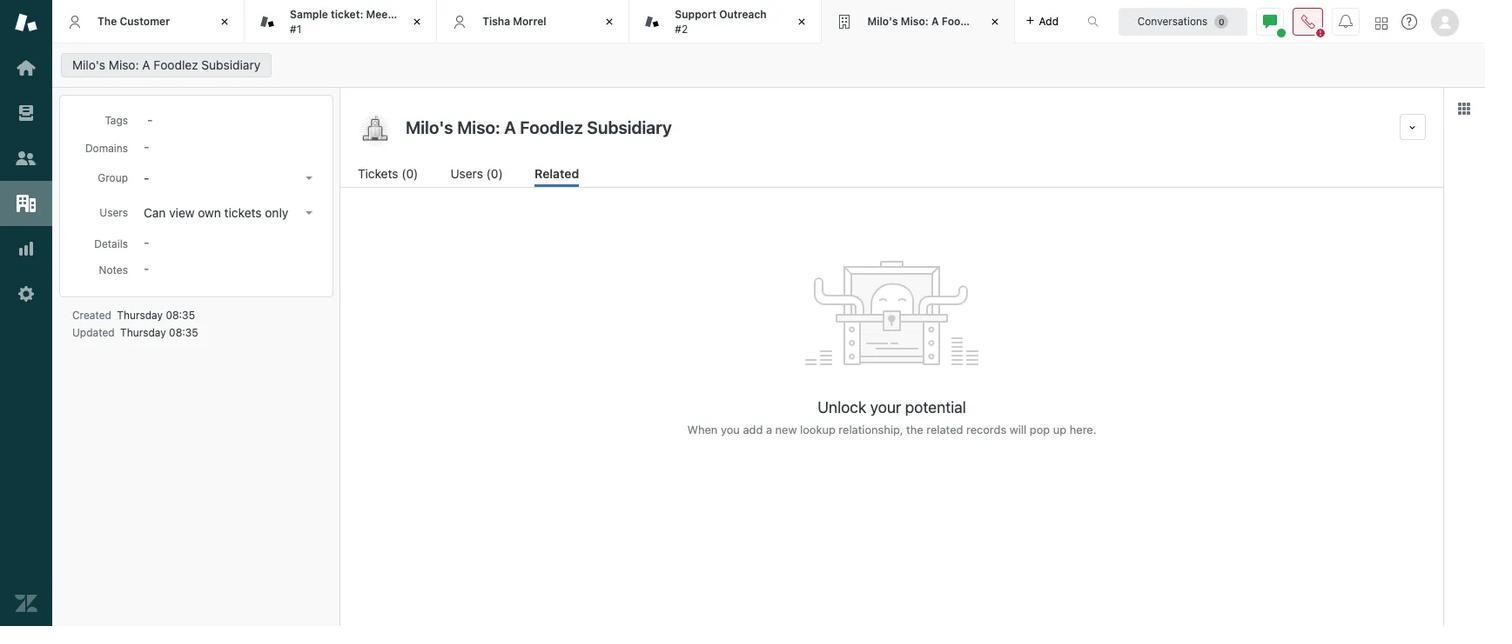 Task type: vqa. For each thing, say whether or not it's contained in the screenshot.
in within button
no



Task type: locate. For each thing, give the bounding box(es) containing it.
1 vertical spatial users
[[100, 206, 128, 219]]

arrow down image inside the can view own tickets only "button"
[[306, 212, 313, 215]]

3 close image from the left
[[986, 13, 1004, 30]]

milo's miso: a foodlez subsidiary
[[868, 15, 1040, 28], [72, 57, 261, 72]]

miso: inside milo's miso: a foodlez subsidiary tab
[[901, 15, 929, 28]]

here.
[[1070, 423, 1097, 437]]

1 horizontal spatial subsidiary
[[985, 15, 1040, 28]]

1 horizontal spatial foodlez
[[942, 15, 982, 28]]

(0) right tickets
[[402, 166, 418, 181]]

arrow down image for -
[[306, 177, 313, 180]]

foodlez inside tab
[[942, 15, 982, 28]]

users for users (0)
[[451, 166, 483, 181]]

0 horizontal spatial subsidiary
[[202, 57, 261, 72]]

1 horizontal spatial (0)
[[487, 166, 503, 181]]

(0)
[[402, 166, 418, 181], [487, 166, 503, 181]]

1 horizontal spatial a
[[932, 15, 939, 28]]

tisha morrel
[[483, 15, 547, 28]]

0 horizontal spatial the
[[395, 8, 412, 21]]

miso:
[[901, 15, 929, 28], [109, 57, 139, 72]]

1 horizontal spatial close image
[[794, 13, 811, 30]]

1 horizontal spatial users
[[451, 166, 483, 181]]

customers image
[[15, 147, 37, 170]]

arrow down image right only
[[306, 212, 313, 215]]

1 close image from the left
[[216, 13, 233, 30]]

will
[[1010, 423, 1027, 437]]

0 vertical spatial arrow down image
[[306, 177, 313, 180]]

0 horizontal spatial (0)
[[402, 166, 418, 181]]

1 horizontal spatial add
[[1039, 14, 1059, 27]]

pop
[[1030, 423, 1050, 437]]

a
[[932, 15, 939, 28], [142, 57, 150, 72]]

users (0) link
[[451, 165, 506, 187]]

2 close image from the left
[[409, 13, 426, 30]]

0 vertical spatial subsidiary
[[985, 15, 1040, 28]]

1 vertical spatial add
[[743, 423, 763, 437]]

add
[[1039, 14, 1059, 27], [743, 423, 763, 437]]

1 close image from the left
[[601, 13, 619, 30]]

1 vertical spatial milo's
[[72, 57, 105, 72]]

notifications image
[[1339, 14, 1353, 28]]

0 vertical spatial milo's
[[868, 15, 898, 28]]

milo's
[[868, 15, 898, 28], [72, 57, 105, 72]]

tisha
[[483, 15, 510, 28]]

close image for the tisha morrel tab
[[601, 13, 619, 30]]

ticket
[[414, 8, 443, 21]]

1 horizontal spatial close image
[[409, 13, 426, 30]]

08:35
[[166, 309, 195, 322], [169, 327, 198, 340]]

close image inside the tisha morrel tab
[[601, 13, 619, 30]]

1 horizontal spatial the
[[907, 423, 924, 437]]

1 horizontal spatial tab
[[630, 0, 822, 44]]

close image inside the customer tab
[[216, 13, 233, 30]]

the right 'meet'
[[395, 8, 412, 21]]

close image up secondary element
[[794, 13, 811, 30]]

only
[[265, 206, 289, 220]]

close image inside tab
[[794, 13, 811, 30]]

1 vertical spatial arrow down image
[[306, 212, 313, 215]]

close image left the #1
[[216, 13, 233, 30]]

a inside tab
[[932, 15, 939, 28]]

0 horizontal spatial add
[[743, 423, 763, 437]]

0 horizontal spatial foodlez
[[154, 57, 198, 72]]

users up details
[[100, 206, 128, 219]]

close image
[[216, 13, 233, 30], [409, 13, 426, 30], [986, 13, 1004, 30]]

views image
[[15, 102, 37, 125]]

0 horizontal spatial close image
[[601, 13, 619, 30]]

can view own tickets only button
[[138, 201, 320, 226]]

unlock your potential when you add a new lookup relationship, the related records will pop up here.
[[687, 399, 1097, 437]]

1 vertical spatial 08:35
[[169, 327, 198, 340]]

0 vertical spatial add
[[1039, 14, 1059, 27]]

0 vertical spatial miso:
[[901, 15, 929, 28]]

tisha morrel tab
[[437, 0, 630, 44]]

thursday right created
[[117, 309, 163, 322]]

0 horizontal spatial a
[[142, 57, 150, 72]]

1 vertical spatial foodlez
[[154, 57, 198, 72]]

0 vertical spatial thursday
[[117, 309, 163, 322]]

0 vertical spatial foodlez
[[942, 15, 982, 28]]

main element
[[0, 0, 52, 627]]

thursday
[[117, 309, 163, 322], [120, 327, 166, 340]]

foodlez left add dropdown button
[[942, 15, 982, 28]]

arrow down image left tickets
[[306, 177, 313, 180]]

add button
[[1015, 0, 1069, 43]]

1 horizontal spatial milo's miso: a foodlez subsidiary
[[868, 15, 1040, 28]]

1 (0) from the left
[[402, 166, 418, 181]]

the
[[98, 15, 117, 28]]

1 vertical spatial the
[[907, 423, 924, 437]]

- field
[[140, 110, 320, 129]]

0 horizontal spatial tab
[[245, 0, 443, 44]]

2 arrow down image from the top
[[306, 212, 313, 215]]

milo's miso: a foodlez subsidiary link
[[61, 53, 272, 78]]

(0) left related
[[487, 166, 503, 181]]

2 (0) from the left
[[487, 166, 503, 181]]

up
[[1053, 423, 1067, 437]]

subsidiary
[[985, 15, 1040, 28], [202, 57, 261, 72]]

apps image
[[1458, 102, 1472, 116]]

can view own tickets only
[[144, 206, 289, 220]]

close image for the customer
[[216, 13, 233, 30]]

1 vertical spatial miso:
[[109, 57, 139, 72]]

1 tab from the left
[[245, 0, 443, 44]]

0 vertical spatial a
[[932, 15, 939, 28]]

users inside users (0) link
[[451, 166, 483, 181]]

1 arrow down image from the top
[[306, 177, 313, 180]]

ticket:
[[331, 8, 363, 21]]

icon_org image
[[358, 114, 393, 149]]

1 horizontal spatial miso:
[[901, 15, 929, 28]]

close image for tab containing support outreach
[[794, 13, 811, 30]]

users right tickets (0) link in the left of the page
[[451, 166, 483, 181]]

0 vertical spatial 08:35
[[166, 309, 195, 322]]

0 horizontal spatial milo's
[[72, 57, 105, 72]]

1 horizontal spatial milo's
[[868, 15, 898, 28]]

close image inside milo's miso: a foodlez subsidiary tab
[[986, 13, 1004, 30]]

the left related
[[907, 423, 924, 437]]

0 horizontal spatial milo's miso: a foodlez subsidiary
[[72, 57, 261, 72]]

reporting image
[[15, 238, 37, 260]]

details
[[94, 238, 128, 251]]

tab
[[245, 0, 443, 44], [630, 0, 822, 44]]

get help image
[[1402, 14, 1418, 30]]

0 horizontal spatial close image
[[216, 13, 233, 30]]

arrow down image
[[306, 177, 313, 180], [306, 212, 313, 215]]

foodlez down the customer tab on the top left
[[154, 57, 198, 72]]

close image left #2
[[601, 13, 619, 30]]

support outreach #2
[[675, 8, 767, 35]]

1 vertical spatial a
[[142, 57, 150, 72]]

records
[[967, 423, 1007, 437]]

arrow down image inside the - button
[[306, 177, 313, 180]]

outreach
[[719, 8, 767, 21]]

milo's miso: a foodlez subsidiary tab
[[822, 0, 1040, 44]]

button displays agent's chat status as online. image
[[1264, 14, 1277, 28]]

0 vertical spatial the
[[395, 8, 412, 21]]

#2
[[675, 22, 688, 35]]

0 horizontal spatial users
[[100, 206, 128, 219]]

the
[[395, 8, 412, 21], [907, 423, 924, 437]]

1 vertical spatial milo's miso: a foodlez subsidiary
[[72, 57, 261, 72]]

2 close image from the left
[[794, 13, 811, 30]]

close image right 'meet'
[[409, 13, 426, 30]]

1 vertical spatial subsidiary
[[202, 57, 261, 72]]

customer
[[120, 15, 170, 28]]

tickets
[[358, 166, 398, 181]]

close image
[[601, 13, 619, 30], [794, 13, 811, 30]]

None text field
[[401, 114, 1393, 140]]

updated
[[72, 327, 115, 340]]

0 vertical spatial milo's miso: a foodlez subsidiary
[[868, 15, 1040, 28]]

0 horizontal spatial miso:
[[109, 57, 139, 72]]

2 tab from the left
[[630, 0, 822, 44]]

morrel
[[513, 15, 547, 28]]

tab containing sample ticket: meet the ticket
[[245, 0, 443, 44]]

add inside the unlock your potential when you add a new lookup relationship, the related records will pop up here.
[[743, 423, 763, 437]]

the inside sample ticket: meet the ticket #1
[[395, 8, 412, 21]]

you
[[721, 423, 740, 437]]

foodlez
[[942, 15, 982, 28], [154, 57, 198, 72]]

2 horizontal spatial close image
[[986, 13, 1004, 30]]

users
[[451, 166, 483, 181], [100, 206, 128, 219]]

close image for milo's miso: a foodlez subsidiary
[[986, 13, 1004, 30]]

users (0)
[[451, 166, 503, 181]]

secondary element
[[52, 48, 1486, 83]]

can
[[144, 206, 166, 220]]

domains
[[85, 142, 128, 155]]

0 vertical spatial users
[[451, 166, 483, 181]]

get started image
[[15, 57, 37, 79]]

close image left add dropdown button
[[986, 13, 1004, 30]]

thursday right updated on the left of page
[[120, 327, 166, 340]]



Task type: describe. For each thing, give the bounding box(es) containing it.
sample ticket: meet the ticket #1
[[290, 8, 443, 35]]

related
[[535, 166, 579, 181]]

lookup
[[800, 423, 836, 437]]

the inside the unlock your potential when you add a new lookup relationship, the related records will pop up here.
[[907, 423, 924, 437]]

conversations
[[1138, 14, 1208, 27]]

1 vertical spatial thursday
[[120, 327, 166, 340]]

zendesk products image
[[1376, 17, 1388, 29]]

created thursday 08:35 updated thursday 08:35
[[72, 309, 198, 340]]

relationship,
[[839, 423, 904, 437]]

meet
[[366, 8, 392, 21]]

(0) for users (0)
[[487, 166, 503, 181]]

users for users
[[100, 206, 128, 219]]

arrow down image for can view own tickets only
[[306, 212, 313, 215]]

conversations button
[[1119, 7, 1248, 35]]

zendesk support image
[[15, 11, 37, 34]]

unlock
[[818, 399, 867, 417]]

the customer tab
[[52, 0, 245, 44]]

related
[[927, 423, 964, 437]]

notes
[[99, 264, 128, 277]]

the customer
[[98, 15, 170, 28]]

your
[[871, 399, 901, 417]]

add inside dropdown button
[[1039, 14, 1059, 27]]

view
[[169, 206, 195, 220]]

admin image
[[15, 283, 37, 306]]

when
[[687, 423, 718, 437]]

tickets (0) link
[[358, 165, 421, 187]]

subsidiary inside tab
[[985, 15, 1040, 28]]

miso: inside milo's miso: a foodlez subsidiary link
[[109, 57, 139, 72]]

#1
[[290, 22, 302, 35]]

- button
[[138, 166, 320, 191]]

sample
[[290, 8, 328, 21]]

-
[[144, 171, 149, 185]]

milo's miso: a foodlez subsidiary inside tab
[[868, 15, 1040, 28]]

foodlez inside secondary element
[[154, 57, 198, 72]]

a
[[766, 423, 772, 437]]

tabs tab list
[[52, 0, 1069, 44]]

own
[[198, 206, 221, 220]]

milo's miso: a foodlez subsidiary inside secondary element
[[72, 57, 261, 72]]

zendesk image
[[15, 593, 37, 616]]

new
[[776, 423, 797, 437]]

milo's inside secondary element
[[72, 57, 105, 72]]

tab containing support outreach
[[630, 0, 822, 44]]

(0) for tickets (0)
[[402, 166, 418, 181]]

related link
[[535, 165, 579, 187]]

tags
[[105, 114, 128, 127]]

created
[[72, 309, 111, 322]]

support
[[675, 8, 717, 21]]

milo's inside tab
[[868, 15, 898, 28]]

organizations image
[[15, 192, 37, 215]]

subsidiary inside secondary element
[[202, 57, 261, 72]]

tickets (0)
[[358, 166, 418, 181]]

tickets
[[224, 206, 262, 220]]

group
[[98, 172, 128, 185]]

potential
[[905, 399, 966, 417]]



